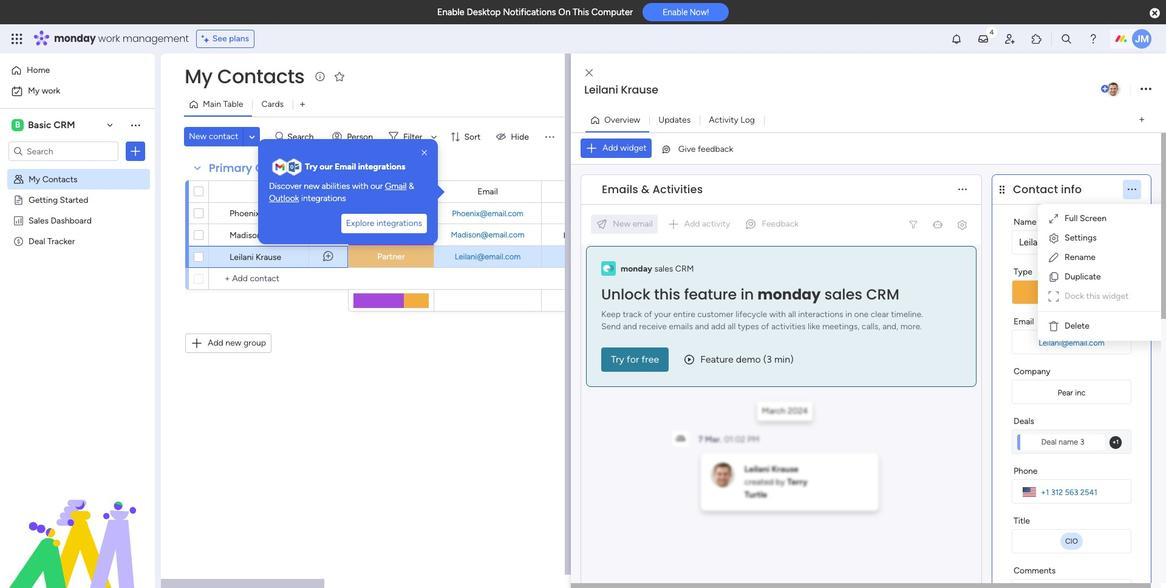 Task type: locate. For each thing, give the bounding box(es) containing it.
customer down explore integrations at the left top of the page
[[372, 230, 410, 240]]

add down overview button
[[603, 143, 618, 153]]

customer down type field
[[372, 208, 410, 218]]

1 horizontal spatial our
[[371, 181, 383, 191]]

crm inside the workspace selection element
[[54, 119, 75, 131]]

leilani up created
[[745, 464, 770, 475]]

leilani down name
[[1020, 237, 1045, 248]]

monday for monday work management
[[54, 32, 96, 46]]

0 horizontal spatial partner
[[378, 252, 405, 262]]

filter button
[[384, 127, 441, 146]]

lottie animation image
[[0, 465, 155, 588]]

1 horizontal spatial contact
[[1014, 182, 1059, 197]]

more dots image
[[1128, 185, 1137, 194]]

email inside field
[[478, 186, 498, 197]]

like
[[808, 321, 821, 332]]

options image
[[1141, 81, 1152, 98]]

0 horizontal spatial leilani@email.com link
[[453, 252, 523, 261]]

0 vertical spatial widget
[[621, 143, 647, 153]]

563
[[1066, 488, 1079, 497]]

leilani
[[585, 82, 619, 97], [1020, 237, 1045, 248], [230, 252, 254, 263], [745, 464, 770, 475]]

0 vertical spatial integrations
[[358, 162, 406, 172]]

phone +1 312 563 2541
[[1014, 466, 1098, 497]]

crm up feature at right
[[676, 263, 694, 274]]

1 horizontal spatial with
[[770, 309, 786, 320]]

try inside button
[[611, 354, 625, 365]]

01:02
[[724, 434, 746, 445]]

0 vertical spatial monday
[[54, 32, 96, 46]]

leilani inside field
[[585, 82, 619, 97]]

Contact info field
[[1011, 182, 1085, 197]]

v2 search image
[[276, 130, 284, 144]]

with up activities
[[770, 309, 786, 320]]

interactions
[[799, 309, 844, 320]]

contacts up cards
[[217, 63, 305, 90]]

menu
[[1039, 204, 1167, 341]]

new for discover
[[304, 181, 320, 191]]

meetings,
[[823, 321, 860, 332]]

crm up clear
[[867, 284, 900, 304]]

work up home link
[[98, 32, 120, 46]]

1 vertical spatial integrations
[[301, 193, 346, 203]]

phoenix@email.com
[[452, 209, 524, 218]]

email
[[335, 162, 356, 172], [478, 186, 498, 197], [1014, 317, 1035, 327]]

1 vertical spatial my contacts
[[29, 174, 77, 184]]

1 horizontal spatial email
[[478, 186, 498, 197]]

outlook button
[[269, 192, 299, 204]]

new contact
[[189, 131, 238, 142]]

0 vertical spatial company
[[566, 186, 603, 197]]

my contacts inside list box
[[29, 174, 77, 184]]

1 horizontal spatial deal
[[1042, 438, 1057, 447]]

our
[[320, 162, 333, 172], [371, 181, 383, 191]]

phone
[[1014, 466, 1038, 476]]

our left gmail
[[371, 181, 383, 191]]

list box containing my contacts
[[0, 166, 155, 415]]

leilani inside leilani krause created by
[[745, 464, 770, 475]]

option
[[0, 168, 155, 170]]

new contact button
[[184, 127, 243, 146]]

1 horizontal spatial and
[[695, 321, 709, 332]]

1 horizontal spatial leilani@email.com
[[1039, 338, 1105, 347]]

widget inside the dock this widget menu item
[[1103, 291, 1129, 301]]

basic crm
[[28, 119, 75, 131]]

0 vertical spatial deal
[[29, 236, 45, 246]]

1 vertical spatial add
[[208, 338, 223, 348]]

getting started
[[29, 194, 88, 205]]

add left group
[[208, 338, 223, 348]]

name
[[1014, 217, 1037, 227]]

Email field
[[475, 185, 501, 198]]

feature demo (3 min) button
[[674, 348, 804, 372]]

full screen image
[[1048, 213, 1060, 225]]

1 vertical spatial all
[[728, 321, 736, 332]]

0 horizontal spatial in
[[741, 284, 754, 304]]

and left add
[[695, 321, 709, 332]]

email inside email leilani@email.com
[[1014, 317, 1035, 327]]

2 horizontal spatial email
[[1014, 317, 1035, 327]]

0 horizontal spatial contact
[[263, 186, 294, 196]]

this inside menu item
[[1087, 291, 1101, 301]]

0 horizontal spatial leilani krause
[[230, 252, 282, 263]]

contacts up 'discover'
[[255, 160, 306, 176]]

deal left name
[[1042, 438, 1057, 447]]

1 horizontal spatial company
[[1014, 366, 1051, 377]]

contact inside field
[[1014, 182, 1059, 197]]

menu image
[[544, 131, 556, 143], [909, 220, 919, 229]]

1 vertical spatial our
[[371, 181, 383, 191]]

0 horizontal spatial of
[[644, 309, 652, 320]]

partner down explore integrations button
[[378, 252, 405, 262]]

0 horizontal spatial deal
[[29, 236, 45, 246]]

gmail button
[[385, 180, 407, 192]]

new inside button
[[226, 338, 242, 348]]

1 horizontal spatial type
[[1014, 267, 1033, 277]]

receive
[[639, 321, 667, 332]]

type left duplicate "image"
[[1014, 267, 1033, 277]]

widget right dock
[[1103, 291, 1129, 301]]

0 vertical spatial email
[[335, 162, 356, 172]]

dock this widget menu item
[[1048, 289, 1162, 304]]

3
[[1081, 438, 1085, 447]]

outlook
[[269, 193, 299, 203]]

now!
[[690, 7, 709, 17]]

all up activities
[[788, 309, 797, 320]]

leilani@email.com link down delete
[[1037, 338, 1108, 347]]

1 horizontal spatial monday
[[621, 263, 653, 274]]

widget down overview
[[621, 143, 647, 153]]

this up your
[[654, 284, 681, 304]]

email up phoenix@email.com
[[478, 186, 498, 197]]

mar
[[705, 434, 720, 445]]

1 horizontal spatial my contacts
[[185, 63, 305, 90]]

& right gmail
[[409, 181, 414, 191]]

terry turtle image
[[1106, 81, 1122, 97]]

add for add new group
[[208, 338, 223, 348]]

0 horizontal spatial this
[[654, 284, 681, 304]]

our up abilities
[[320, 162, 333, 172]]

0 vertical spatial crm
[[54, 119, 75, 131]]

try for try for free
[[611, 354, 625, 365]]

leilani down madison on the left of the page
[[230, 252, 254, 263]]

1 horizontal spatial &
[[642, 182, 650, 197]]

sales
[[655, 263, 674, 274], [825, 284, 863, 304]]

0 vertical spatial type
[[382, 186, 401, 197]]

0 vertical spatial work
[[98, 32, 120, 46]]

try left for
[[611, 354, 625, 365]]

crm right basic
[[54, 119, 75, 131]]

customer
[[372, 208, 410, 218], [372, 230, 410, 240]]

discover
[[269, 181, 302, 191]]

integrations down type field
[[377, 218, 422, 229]]

list box
[[0, 166, 155, 415]]

more.
[[901, 321, 922, 332]]

leilani@email.com down delete
[[1039, 338, 1105, 347]]

0 vertical spatial new
[[304, 181, 320, 191]]

arrow down image
[[427, 129, 441, 144]]

home
[[27, 65, 50, 75]]

enable left desktop
[[437, 7, 465, 18]]

of right types
[[762, 321, 770, 332]]

deal name 3
[[1042, 438, 1085, 447]]

settings image
[[1048, 232, 1060, 244]]

0 horizontal spatial sales
[[655, 263, 674, 274]]

leilani krause up overview
[[585, 82, 659, 97]]

work down home
[[42, 86, 60, 96]]

contacts inside primary contacts field
[[255, 160, 306, 176]]

leilani krause down madison doyle
[[230, 252, 282, 263]]

1 horizontal spatial all
[[788, 309, 797, 320]]

0 horizontal spatial company
[[566, 186, 603, 197]]

update feed image
[[978, 33, 990, 45]]

Primary Contacts field
[[206, 160, 309, 176]]

0 vertical spatial add
[[603, 143, 618, 153]]

0 horizontal spatial and
[[623, 321, 637, 332]]

My Contacts field
[[182, 63, 308, 90]]

pear inc
[[1058, 388, 1086, 397]]

2 vertical spatial integrations
[[377, 218, 422, 229]]

see plans
[[213, 33, 249, 44]]

add new group
[[208, 338, 266, 348]]

feature
[[684, 284, 737, 304]]

monday up the unlock on the right of page
[[621, 263, 653, 274]]

work inside option
[[42, 86, 60, 96]]

7
[[699, 434, 703, 445]]

public dashboard image
[[13, 215, 24, 226]]

with inside unlock this feature in monday sales crm keep track of your entire customer lifecycle with all interactions in one clear timeline. send and receive emails and add all types of activities like meetings, calls, and, more.
[[770, 309, 786, 320]]

with down try our email integrations
[[352, 181, 369, 191]]

contact up the levy
[[263, 186, 294, 196]]

integrations down abilities
[[301, 193, 346, 203]]

sales up your
[[655, 263, 674, 274]]

0 horizontal spatial all
[[728, 321, 736, 332]]

enable now!
[[663, 7, 709, 17]]

1 vertical spatial widget
[[1103, 291, 1129, 301]]

this
[[654, 284, 681, 304], [1087, 291, 1101, 301]]

add inside popup button
[[603, 143, 618, 153]]

2 vertical spatial crm
[[867, 284, 900, 304]]

keep
[[602, 309, 621, 320]]

add
[[603, 143, 618, 153], [208, 338, 223, 348]]

contact right dapulse drag handle 3 image
[[1014, 182, 1059, 197]]

lottie animation element
[[0, 465, 155, 588]]

& inside field
[[642, 182, 650, 197]]

1 vertical spatial sales
[[825, 284, 863, 304]]

leilani@email.com down madison@email.com link
[[455, 252, 521, 261]]

Search in workspace field
[[26, 144, 101, 158]]

sales up the one
[[825, 284, 863, 304]]

0 vertical spatial of
[[644, 309, 652, 320]]

search everything image
[[1061, 33, 1073, 45]]

1 horizontal spatial enable
[[663, 7, 688, 17]]

0 vertical spatial in
[[741, 284, 754, 304]]

enable
[[437, 7, 465, 18], [663, 7, 688, 17]]

jeremy miller image
[[1133, 29, 1152, 49]]

integrations inside button
[[377, 218, 422, 229]]

0 horizontal spatial type
[[382, 186, 401, 197]]

1 horizontal spatial sales
[[825, 284, 863, 304]]

in up lifecycle
[[741, 284, 754, 304]]

try our email integrations
[[305, 162, 406, 172]]

monday up home option
[[54, 32, 96, 46]]

add inside button
[[208, 338, 223, 348]]

type up explore integrations at the left top of the page
[[382, 186, 401, 197]]

this right dock
[[1087, 291, 1101, 301]]

0 vertical spatial partner
[[378, 252, 405, 262]]

of
[[644, 309, 652, 320], [762, 321, 770, 332]]

0 horizontal spatial work
[[42, 86, 60, 96]]

dapulse close image
[[1150, 7, 1161, 19]]

1 vertical spatial customer
[[372, 230, 410, 240]]

home option
[[7, 61, 148, 80]]

dashboard
[[51, 215, 92, 225]]

email left the delete image
[[1014, 317, 1035, 327]]

0 horizontal spatial enable
[[437, 7, 465, 18]]

1 and from the left
[[623, 321, 637, 332]]

0 horizontal spatial my contacts
[[29, 174, 77, 184]]

2 vertical spatial email
[[1014, 317, 1035, 327]]

of up receive
[[644, 309, 652, 320]]

1 horizontal spatial work
[[98, 32, 120, 46]]

deal for deal name 3
[[1042, 438, 1057, 447]]

and
[[623, 321, 637, 332], [695, 321, 709, 332]]

try down 'search' field
[[305, 162, 318, 172]]

0 horizontal spatial new
[[226, 338, 242, 348]]

invite members image
[[1004, 33, 1017, 45]]

gmail
[[385, 181, 407, 191]]

email up abilities
[[335, 162, 356, 172]]

0 horizontal spatial add
[[208, 338, 223, 348]]

my down home
[[28, 86, 40, 96]]

+1 312 563 2541 link
[[1037, 485, 1098, 500]]

try for try our email integrations
[[305, 162, 318, 172]]

0 vertical spatial menu image
[[544, 131, 556, 143]]

0 vertical spatial customer
[[372, 208, 410, 218]]

phoenix@email.com link
[[450, 209, 526, 218]]

1 horizontal spatial partner
[[1058, 288, 1086, 298]]

0 vertical spatial sales
[[655, 263, 674, 274]]

krause up overview
[[621, 82, 659, 97]]

& right emails
[[642, 182, 650, 197]]

in left the one
[[846, 309, 853, 320]]

and down the track
[[623, 321, 637, 332]]

1 vertical spatial monday
[[621, 263, 653, 274]]

contacts up getting started
[[42, 174, 77, 184]]

explore
[[346, 218, 375, 229]]

2 horizontal spatial leilani krause
[[1020, 237, 1075, 248]]

partner
[[378, 252, 405, 262], [1058, 288, 1086, 298]]

monday for monday sales crm
[[621, 263, 653, 274]]

0 vertical spatial try
[[305, 162, 318, 172]]

0 vertical spatial leilani krause
[[585, 82, 659, 97]]

0 vertical spatial my contacts
[[185, 63, 305, 90]]

types
[[738, 321, 759, 332]]

settings
[[1065, 233, 1097, 243]]

0 horizontal spatial monday
[[54, 32, 96, 46]]

show board description image
[[313, 70, 328, 83]]

all right add
[[728, 321, 736, 332]]

deal
[[29, 236, 45, 246], [1042, 438, 1057, 447]]

enable inside button
[[663, 7, 688, 17]]

0 vertical spatial with
[[352, 181, 369, 191]]

my contacts up table
[[185, 63, 305, 90]]

monday marketplace image
[[1031, 33, 1043, 45]]

deal inside list box
[[29, 236, 45, 246]]

0 horizontal spatial &
[[409, 181, 414, 191]]

company up bindeer inc.
[[566, 186, 603, 197]]

1 horizontal spatial add
[[603, 143, 618, 153]]

contacts
[[217, 63, 305, 90], [255, 160, 306, 176], [42, 174, 77, 184]]

0 vertical spatial our
[[320, 162, 333, 172]]

enable for enable now!
[[663, 7, 688, 17]]

integrations up gmail
[[358, 162, 406, 172]]

integrations inside the discover new abilities with our gmail & outlook integrations
[[301, 193, 346, 203]]

my inside my work option
[[28, 86, 40, 96]]

+ Add contact text field
[[215, 272, 343, 286]]

1 vertical spatial email
[[478, 186, 498, 197]]

2 horizontal spatial monday
[[758, 284, 821, 304]]

1 horizontal spatial in
[[846, 309, 853, 320]]

new inside the discover new abilities with our gmail & outlook integrations
[[304, 181, 320, 191]]

leilani@email.com link down madison@email.com link
[[453, 252, 523, 261]]

this inside unlock this feature in monday sales crm keep track of your entire customer lifecycle with all interactions in one clear timeline. send and receive emails and add all types of activities like meetings, calls, and, more.
[[654, 284, 681, 304]]

inc
[[1076, 388, 1086, 397]]

1 vertical spatial of
[[762, 321, 770, 332]]

deal for deal tracker
[[29, 236, 45, 246]]

1 vertical spatial leilani@email.com link
[[1037, 338, 1108, 347]]

add for add widget
[[603, 143, 618, 153]]

new left abilities
[[304, 181, 320, 191]]

leilani krause up rename image
[[1020, 237, 1075, 248]]

1 vertical spatial crm
[[676, 263, 694, 274]]

work for monday
[[98, 32, 120, 46]]

0 horizontal spatial leilani@email.com
[[455, 252, 521, 261]]

1 vertical spatial work
[[42, 86, 60, 96]]

my contacts
[[185, 63, 305, 90], [29, 174, 77, 184]]

log
[[741, 115, 755, 125]]

new
[[304, 181, 320, 191], [226, 338, 242, 348]]

contact info
[[1014, 182, 1082, 197]]

0 horizontal spatial crm
[[54, 119, 75, 131]]

1 vertical spatial company
[[1014, 366, 1051, 377]]

new left group
[[226, 338, 242, 348]]

krause inside field
[[621, 82, 659, 97]]

add view image
[[1140, 115, 1145, 125]]

computer
[[592, 7, 633, 18]]

for
[[627, 354, 640, 365]]

partner down duplicate
[[1058, 288, 1086, 298]]

leilani down close image
[[585, 82, 619, 97]]

contact for contact info
[[1014, 182, 1059, 197]]

main table button
[[184, 95, 252, 114]]

emails
[[669, 321, 693, 332]]

company down email leilani@email.com
[[1014, 366, 1051, 377]]

0 horizontal spatial try
[[305, 162, 318, 172]]

sales inside unlock this feature in monday sales crm keep track of your entire customer lifecycle with all interactions in one clear timeline. send and receive emails and add all types of activities like meetings, calls, and, more.
[[825, 284, 863, 304]]

my contacts up getting started
[[29, 174, 77, 184]]

abilities
[[322, 181, 350, 191]]

madison@email.com link
[[449, 230, 527, 239]]

Leilani Krause field
[[582, 82, 1099, 98]]

feature demo (3 min)
[[701, 354, 794, 365]]

krause up by on the bottom
[[772, 464, 799, 475]]

monday up activities
[[758, 284, 821, 304]]

contact
[[1014, 182, 1059, 197], [263, 186, 294, 196]]

1 horizontal spatial try
[[611, 354, 625, 365]]

updates button
[[650, 110, 700, 130]]

1 vertical spatial type
[[1014, 267, 1033, 277]]

entire
[[674, 309, 696, 320]]

duplicate image
[[1048, 271, 1060, 283]]

enable left 'now!'
[[663, 7, 688, 17]]

+1
[[1042, 488, 1050, 497]]

1 vertical spatial leilani@email.com
[[1039, 338, 1105, 347]]

0 horizontal spatial with
[[352, 181, 369, 191]]

deal down sales
[[29, 236, 45, 246]]

1 vertical spatial deal
[[1042, 438, 1057, 447]]



Task type: describe. For each thing, give the bounding box(es) containing it.
doyle
[[264, 230, 286, 241]]

2 and from the left
[[695, 321, 709, 332]]

dock
[[1065, 291, 1085, 301]]

my up the 'getting' in the left of the page
[[29, 174, 40, 184]]

with inside the discover new abilities with our gmail & outlook integrations
[[352, 181, 369, 191]]

primary
[[209, 160, 252, 176]]

rename image
[[1048, 252, 1060, 264]]

Search field
[[284, 128, 321, 145]]

more dots image
[[959, 185, 967, 194]]

madison doyle
[[230, 230, 286, 241]]

dock this widget
[[1065, 291, 1129, 301]]

my up main
[[185, 63, 213, 90]]

activities
[[772, 321, 806, 332]]

person
[[347, 132, 373, 142]]

0 vertical spatial all
[[788, 309, 797, 320]]

calls,
[[862, 321, 881, 332]]

dapulse drag handle 3 image
[[1000, 185, 1005, 194]]

(3
[[764, 354, 772, 365]]

overview button
[[586, 110, 650, 130]]

krause up rename image
[[1048, 237, 1075, 248]]

name
[[1059, 438, 1079, 447]]

enable for enable desktop notifications on this computer
[[437, 7, 465, 18]]

home link
[[7, 61, 148, 80]]

terry turtle
[[745, 477, 808, 500]]

this for dock
[[1087, 291, 1101, 301]]

add widget button
[[581, 139, 652, 158]]

new for add
[[226, 338, 242, 348]]

inc.
[[593, 231, 605, 240]]

main
[[203, 99, 221, 109]]

getting
[[29, 194, 58, 205]]

sort button
[[445, 127, 488, 146]]

by
[[776, 477, 785, 487]]

add view image
[[300, 100, 305, 109]]

clear
[[871, 309, 889, 320]]

0 horizontal spatial our
[[320, 162, 333, 172]]

desktop
[[467, 7, 501, 18]]

widget inside add widget popup button
[[621, 143, 647, 153]]

sales
[[29, 215, 49, 225]]

1 horizontal spatial of
[[762, 321, 770, 332]]

add new group button
[[185, 334, 272, 353]]

close image
[[586, 68, 593, 77]]

leilani@email.com inside email leilani@email.com
[[1039, 338, 1105, 347]]

contact for contact
[[263, 186, 294, 196]]

deal tracker
[[29, 236, 75, 246]]

unlock
[[602, 284, 651, 304]]

this for unlock
[[654, 284, 681, 304]]

public board image
[[13, 194, 24, 205]]

1 vertical spatial leilani krause
[[1020, 237, 1075, 248]]

emails & activities
[[602, 182, 703, 197]]

give feedback
[[679, 144, 734, 154]]

full screen
[[1065, 213, 1107, 224]]

our inside the discover new abilities with our gmail & outlook integrations
[[371, 181, 383, 191]]

Type field
[[379, 185, 404, 198]]

main table
[[203, 99, 243, 109]]

0 vertical spatial leilani@email.com
[[455, 252, 521, 261]]

try for free
[[611, 354, 659, 365]]

2541
[[1081, 488, 1098, 497]]

email for email
[[478, 186, 498, 197]]

terry
[[788, 477, 808, 487]]

4 image
[[987, 25, 998, 39]]

0 horizontal spatial menu image
[[544, 131, 556, 143]]

try for free button
[[602, 348, 669, 372]]

7 mar , 01:02 pm
[[699, 434, 760, 445]]

cio
[[1066, 537, 1079, 546]]

2 vertical spatial leilani krause
[[230, 252, 282, 263]]

contacts for primary contacts field
[[255, 160, 306, 176]]

add
[[712, 321, 726, 332]]

this
[[573, 7, 590, 18]]

help image
[[1088, 33, 1100, 45]]

feature
[[701, 354, 734, 365]]

angle down image
[[249, 132, 255, 141]]

started
[[60, 194, 88, 205]]

monday inside unlock this feature in monday sales crm keep track of your entire customer lifecycle with all interactions in one clear timeline. send and receive emails and add all types of activities like meetings, calls, and, more.
[[758, 284, 821, 304]]

activities
[[653, 182, 703, 197]]

title
[[1014, 516, 1031, 526]]

tracker
[[47, 236, 75, 246]]

Emails & Activities field
[[599, 182, 706, 197]]

notifications image
[[951, 33, 963, 45]]

management
[[123, 32, 189, 46]]

type inside field
[[382, 186, 401, 197]]

monday sales crm
[[621, 263, 694, 274]]

see plans button
[[196, 30, 255, 48]]

table
[[223, 99, 243, 109]]

plans
[[229, 33, 249, 44]]

& inside the discover new abilities with our gmail & outlook integrations
[[409, 181, 414, 191]]

add to favorites image
[[334, 70, 346, 82]]

dock this widget image
[[1048, 290, 1060, 303]]

sales dashboard
[[29, 215, 92, 225]]

1 vertical spatial menu image
[[909, 220, 919, 229]]

overview
[[605, 115, 641, 125]]

phoenix levy
[[230, 208, 280, 219]]

activity
[[709, 115, 739, 125]]

notifications
[[503, 7, 556, 18]]

1 vertical spatial in
[[846, 309, 853, 320]]

b
[[15, 120, 20, 130]]

leilani krause created by
[[745, 464, 799, 487]]

leilani krause inside field
[[585, 82, 659, 97]]

emails
[[602, 182, 639, 197]]

work for my
[[42, 86, 60, 96]]

contacts for my contacts "field"
[[217, 63, 305, 90]]

my work option
[[7, 81, 148, 101]]

bindeer inc.
[[564, 231, 605, 240]]

lifecycle
[[736, 309, 768, 320]]

0 horizontal spatial email
[[335, 162, 356, 172]]

company inside company field
[[566, 186, 603, 197]]

select product image
[[11, 33, 23, 45]]

krause down the doyle
[[256, 252, 282, 263]]

pear
[[1058, 388, 1074, 397]]

workspace options image
[[129, 119, 142, 131]]

options image
[[129, 145, 142, 157]]

track
[[623, 309, 642, 320]]

group
[[244, 338, 266, 348]]

send
[[602, 321, 621, 332]]

my work
[[28, 86, 60, 96]]

full
[[1065, 213, 1078, 224]]

crm inside unlock this feature in monday sales crm keep track of your entire customer lifecycle with all interactions in one clear timeline. send and receive emails and add all types of activities like meetings, calls, and, more.
[[867, 284, 900, 304]]

person button
[[328, 127, 380, 146]]

delete
[[1065, 321, 1090, 331]]

demo
[[736, 354, 761, 365]]

enable desktop notifications on this computer
[[437, 7, 633, 18]]

Company field
[[563, 185, 606, 198]]

on
[[559, 7, 571, 18]]

312
[[1052, 488, 1064, 497]]

basic
[[28, 119, 51, 131]]

contact
[[209, 131, 238, 142]]

dapulse addbtn image
[[1102, 85, 1110, 93]]

email leilani@email.com
[[1014, 317, 1105, 347]]

workspace selection element
[[12, 118, 77, 132]]

rename
[[1065, 252, 1096, 263]]

menu containing full screen
[[1039, 204, 1167, 341]]

2 customer from the top
[[372, 230, 410, 240]]

pm
[[748, 434, 760, 445]]

1 customer from the top
[[372, 208, 410, 218]]

comments
[[1014, 566, 1056, 576]]

screen
[[1080, 213, 1107, 224]]

delete image
[[1048, 320, 1060, 332]]

workspace image
[[12, 118, 24, 132]]

sort
[[465, 132, 481, 142]]

krause inside leilani krause created by
[[772, 464, 799, 475]]

0 vertical spatial leilani@email.com link
[[453, 252, 523, 261]]

your
[[655, 309, 671, 320]]

filter
[[403, 132, 423, 142]]

hide button
[[492, 127, 536, 146]]

email for email leilani@email.com
[[1014, 317, 1035, 327]]

new
[[189, 131, 207, 142]]

primary contacts
[[209, 160, 306, 176]]

1 horizontal spatial leilani@email.com link
[[1037, 338, 1108, 347]]

one
[[855, 309, 869, 320]]



Task type: vqa. For each thing, say whether or not it's contained in the screenshot.
feedback
yes



